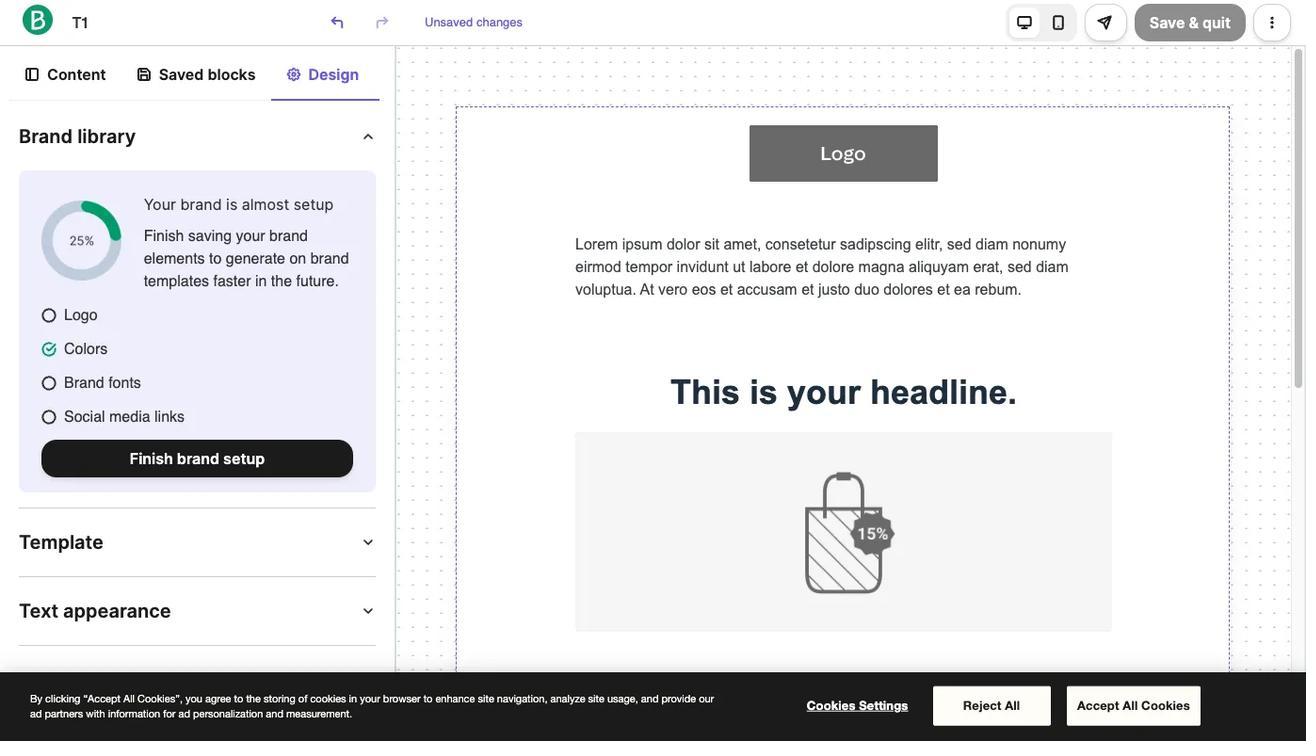 Task type: vqa. For each thing, say whether or not it's contained in the screenshot.
Background image
no



Task type: locate. For each thing, give the bounding box(es) containing it.
1 horizontal spatial the
[[271, 273, 292, 290]]

ad right for in the bottom of the page
[[179, 708, 190, 719]]

setup
[[294, 195, 334, 214], [223, 449, 265, 468]]

ad
[[30, 708, 42, 719], [179, 708, 190, 719]]

text
[[19, 600, 59, 622]]

text appearance button
[[19, 585, 376, 637]]

enhance
[[436, 693, 475, 704]]

0 vertical spatial finish
[[144, 228, 184, 245]]

finish
[[144, 228, 184, 245], [130, 449, 173, 468]]

progress indicator image
[[41, 201, 121, 280]]

all for reject all
[[1006, 697, 1021, 712]]

all
[[123, 693, 135, 704], [1006, 697, 1021, 712], [1123, 697, 1139, 712]]

0 horizontal spatial ad
[[30, 708, 42, 719]]

no color image inside brand library dropdown button
[[361, 127, 376, 144]]

templates
[[144, 273, 209, 290]]

0 horizontal spatial setup
[[223, 449, 265, 468]]

no color image inside content link
[[24, 65, 40, 82]]

finish down links
[[130, 449, 173, 468]]

saving
[[188, 228, 232, 245]]

no color image for logo
[[41, 307, 57, 323]]

brand up the on
[[270, 228, 308, 245]]

content
[[47, 65, 106, 84]]

finish up elements on the top of page
[[144, 228, 184, 245]]

text appearance
[[19, 600, 171, 622]]

0 horizontal spatial button image
[[375, 13, 390, 28]]

brand up social
[[64, 375, 104, 392]]

to
[[209, 250, 222, 267], [234, 693, 243, 704], [424, 693, 433, 704]]

elements
[[144, 250, 205, 267]]

1 horizontal spatial in
[[349, 693, 357, 704]]

0 vertical spatial setup
[[294, 195, 334, 214]]

generate
[[226, 250, 285, 267]]

saved blocks link
[[121, 56, 271, 99]]

cookies left settings at the bottom
[[807, 697, 856, 712]]

0 horizontal spatial button image
[[330, 13, 345, 28]]

the
[[271, 273, 292, 290], [246, 693, 261, 704]]

your inside the by clicking "accept all cookies", you agree to the storing of cookies in your browser to enhance site navigation, analyze site usage, and provide our ad partners with information for ad personalization and measurement.
[[360, 693, 380, 704]]

tab list
[[5, 110, 390, 741]]

brand inside dropdown button
[[19, 125, 73, 148]]

ad down by
[[30, 708, 42, 719]]

button image
[[330, 13, 345, 28], [1270, 13, 1285, 28]]

0 vertical spatial the
[[271, 273, 292, 290]]

1 horizontal spatial button image
[[1270, 13, 1285, 28]]

cookies",
[[138, 693, 183, 704]]

provide
[[662, 693, 696, 704]]

cookies
[[807, 697, 856, 712], [1142, 697, 1191, 712]]

1 horizontal spatial ad
[[179, 708, 190, 719]]

0 horizontal spatial to
[[209, 250, 222, 267]]

1 horizontal spatial all
[[1006, 697, 1021, 712]]

in inside the by clicking "accept all cookies", you agree to the storing of cookies in your browser to enhance site navigation, analyze site usage, and provide our ad partners with information for ad personalization and measurement.
[[349, 693, 357, 704]]

site right enhance
[[478, 693, 494, 704]]

navigation,
[[497, 693, 548, 704]]

0 horizontal spatial cookies
[[807, 697, 856, 712]]

no color image for design
[[286, 65, 301, 82]]

2 button image from the left
[[1101, 13, 1116, 28]]

0 horizontal spatial and
[[266, 708, 284, 719]]

0 horizontal spatial site
[[478, 693, 494, 704]]

brand
[[180, 195, 222, 214], [270, 228, 308, 245], [311, 250, 349, 267], [177, 449, 220, 468]]

colors
[[64, 341, 108, 358]]

almost
[[242, 195, 289, 214]]

changes
[[477, 15, 523, 29]]

the left storing
[[246, 693, 261, 704]]

personalization
[[193, 708, 263, 719]]

brand left is
[[180, 195, 222, 214]]

button image left unsaved
[[375, 13, 390, 28]]

1 horizontal spatial setup
[[294, 195, 334, 214]]

by clicking "accept all cookies", you agree to the storing of cookies in your browser to enhance site navigation, analyze site usage, and provide our ad partners with information for ad personalization and measurement.
[[30, 693, 714, 719]]

brand left library
[[19, 125, 73, 148]]

cookies settings button
[[799, 687, 917, 724]]

1 vertical spatial and
[[266, 708, 284, 719]]

tab
[[19, 722, 376, 741]]

brand for brand library
[[19, 125, 73, 148]]

settings
[[860, 697, 909, 712]]

button image
[[375, 13, 390, 28], [1101, 13, 1116, 28]]

&
[[1189, 13, 1199, 32]]

finish brand setup
[[130, 449, 265, 468]]

agree
[[205, 693, 231, 704]]

and right usage,
[[641, 693, 659, 704]]

alert
[[19, 171, 376, 492]]

the down the on
[[271, 273, 292, 290]]

by
[[30, 693, 42, 704]]

site left usage,
[[588, 693, 605, 704]]

reject all button
[[933, 686, 1051, 725]]

0 vertical spatial and
[[641, 693, 659, 704]]

1 site from the left
[[478, 693, 494, 704]]

1 horizontal spatial your
[[360, 693, 380, 704]]

0 horizontal spatial the
[[246, 693, 261, 704]]

all up the information
[[123, 693, 135, 704]]

of
[[298, 693, 308, 704]]

1 vertical spatial setup
[[223, 449, 265, 468]]

0 horizontal spatial all
[[123, 693, 135, 704]]

and down storing
[[266, 708, 284, 719]]

fonts
[[108, 375, 141, 392]]

1 horizontal spatial cookies
[[1142, 697, 1191, 712]]

brand inside "button"
[[177, 449, 220, 468]]

no color image
[[24, 65, 40, 82], [361, 127, 376, 144], [41, 341, 57, 357], [361, 533, 376, 550]]

cookies
[[310, 693, 346, 704]]

1 ad from the left
[[30, 708, 42, 719]]

1 horizontal spatial button image
[[1101, 13, 1116, 28]]

your up generate
[[236, 228, 265, 245]]

1 button image from the left
[[375, 13, 390, 28]]

brand library
[[19, 125, 136, 148]]

design link
[[271, 56, 379, 101]]

finish inside "button"
[[130, 449, 173, 468]]

2 site from the left
[[588, 693, 605, 704]]

information
[[108, 708, 160, 719]]

finish inside finish saving your brand elements to generate on brand templates faster in the future.
[[144, 228, 184, 245]]

1 vertical spatial finish
[[130, 449, 173, 468]]

0 horizontal spatial your
[[236, 228, 265, 245]]

in right 'cookies'
[[349, 693, 357, 704]]

the inside finish saving your brand elements to generate on brand templates faster in the future.
[[271, 273, 292, 290]]

no color image
[[136, 65, 151, 82], [286, 65, 301, 82], [41, 307, 57, 323], [41, 375, 57, 391], [41, 409, 57, 425], [361, 602, 376, 619], [361, 670, 376, 686]]

save
[[1150, 13, 1186, 32]]

browser
[[383, 693, 421, 704]]

to up personalization
[[234, 693, 243, 704]]

all right the reject
[[1006, 697, 1021, 712]]

logo image
[[23, 5, 53, 35]]

1 vertical spatial your
[[360, 693, 380, 704]]

0 vertical spatial your
[[236, 228, 265, 245]]

no color image inside saved blocks link
[[136, 65, 151, 82]]

0 horizontal spatial in
[[255, 273, 267, 290]]

finish for finish saving your brand elements to generate on brand templates faster in the future.
[[144, 228, 184, 245]]

brand fonts
[[64, 375, 141, 392]]

cookies right accept
[[1142, 697, 1191, 712]]

your inside finish saving your brand elements to generate on brand templates faster in the future.
[[236, 228, 265, 245]]

media
[[109, 409, 150, 425]]

1 vertical spatial brand
[[64, 375, 104, 392]]

your
[[236, 228, 265, 245], [360, 693, 380, 704]]

all right accept
[[1123, 697, 1139, 712]]

2 horizontal spatial all
[[1123, 697, 1139, 712]]

no color image inside template dropdown button
[[361, 533, 376, 550]]

and
[[641, 693, 659, 704], [266, 708, 284, 719]]

blocks
[[208, 65, 256, 84]]

alert containing your brand is almost setup
[[19, 171, 376, 492]]

clicking
[[45, 693, 80, 704]]

brand
[[19, 125, 73, 148], [64, 375, 104, 392]]

1 horizontal spatial site
[[588, 693, 605, 704]]

to down saving
[[209, 250, 222, 267]]

0 vertical spatial in
[[255, 273, 267, 290]]

in
[[255, 273, 267, 290], [349, 693, 357, 704]]

with
[[86, 708, 105, 719]]

"accept
[[83, 693, 121, 704]]

button image right quit
[[1270, 13, 1285, 28]]

cookies settings
[[807, 697, 909, 712]]

on
[[290, 250, 306, 267]]

1 vertical spatial the
[[246, 693, 261, 704]]

0 vertical spatial brand
[[19, 125, 73, 148]]

desktop image
[[1017, 13, 1032, 28]]

your left browser
[[360, 693, 380, 704]]

brand down links
[[177, 449, 220, 468]]

1 vertical spatial in
[[349, 693, 357, 704]]

no color image inside design link
[[286, 65, 301, 82]]

for
[[163, 708, 176, 719]]

button image right the tablet image
[[1101, 13, 1116, 28]]

social media links
[[64, 409, 185, 425]]

to right browser
[[424, 693, 433, 704]]

site
[[478, 693, 494, 704], [588, 693, 605, 704]]

all for accept all cookies
[[1123, 697, 1139, 712]]

finish brand setup button
[[41, 440, 353, 477]]

social
[[64, 409, 105, 425]]

in down generate
[[255, 273, 267, 290]]

template button
[[19, 516, 376, 569]]

button image up design
[[330, 13, 345, 28]]



Task type: describe. For each thing, give the bounding box(es) containing it.
save & quit
[[1150, 13, 1231, 32]]

save & quit button
[[1135, 4, 1247, 41]]

template
[[19, 531, 104, 554]]

unsaved changes
[[425, 15, 523, 29]]

2 cookies from the left
[[1142, 697, 1191, 712]]

measurement.
[[286, 708, 352, 719]]

saved
[[159, 65, 204, 84]]

no color image inside buttons 'dropdown button'
[[361, 670, 376, 686]]

unsaved changes link
[[425, 15, 523, 30]]

no color image for saved blocks
[[136, 65, 151, 82]]

2 horizontal spatial to
[[424, 693, 433, 704]]

buttons
[[19, 669, 90, 691]]

saved blocks
[[159, 65, 256, 84]]

finish for finish brand setup
[[130, 449, 173, 468]]

your
[[144, 195, 176, 214]]

the inside the by clicking "accept all cookies", you agree to the storing of cookies in your browser to enhance site navigation, analyze site usage, and provide our ad partners with information for ad personalization and measurement.
[[246, 693, 261, 704]]

you
[[186, 693, 203, 704]]

all inside the by clicking "accept all cookies", you agree to the storing of cookies in your browser to enhance site navigation, analyze site usage, and provide our ad partners with information for ad personalization and measurement.
[[123, 693, 135, 704]]

finish saving your brand elements to generate on brand templates faster in the future.
[[144, 228, 349, 290]]

your brand is almost setup
[[144, 195, 334, 214]]

content link
[[9, 56, 121, 99]]

storing
[[264, 693, 296, 704]]

appearance
[[63, 600, 171, 622]]

1 horizontal spatial and
[[641, 693, 659, 704]]

no color image for social media links
[[41, 409, 57, 425]]

partners
[[45, 708, 83, 719]]

1 horizontal spatial to
[[234, 693, 243, 704]]

unsaved
[[425, 15, 473, 29]]

accept
[[1078, 697, 1120, 712]]

buttons button
[[19, 653, 376, 706]]

library
[[77, 125, 136, 148]]

reject
[[964, 697, 1002, 712]]

design
[[309, 65, 359, 84]]

reject all
[[964, 697, 1021, 712]]

links
[[155, 409, 185, 425]]

1 button image from the left
[[330, 13, 345, 28]]

tab list containing brand library
[[5, 110, 390, 741]]

logo
[[64, 307, 98, 324]]

brand library button
[[19, 110, 376, 163]]

usage,
[[608, 693, 639, 704]]

tablet image
[[1051, 13, 1066, 28]]

2 ad from the left
[[179, 708, 190, 719]]

2 button image from the left
[[1270, 13, 1285, 28]]

analyze
[[551, 693, 586, 704]]

no color image for brand fonts
[[41, 375, 57, 391]]

faster
[[213, 273, 251, 290]]

brand up future.
[[311, 250, 349, 267]]

1 cookies from the left
[[807, 697, 856, 712]]

our
[[699, 693, 714, 704]]

in inside finish saving your brand elements to generate on brand templates faster in the future.
[[255, 273, 267, 290]]

to inside finish saving your brand elements to generate on brand templates faster in the future.
[[209, 250, 222, 267]]

accept all cookies button
[[1068, 686, 1201, 725]]

future.
[[296, 273, 339, 290]]

setup inside "button"
[[223, 449, 265, 468]]

quit
[[1203, 13, 1231, 32]]

t1
[[72, 13, 90, 31]]

is
[[226, 195, 238, 214]]

accept all cookies
[[1078, 697, 1191, 712]]

brand for brand fonts
[[64, 375, 104, 392]]

no color image inside text appearance dropdown button
[[361, 602, 376, 619]]



